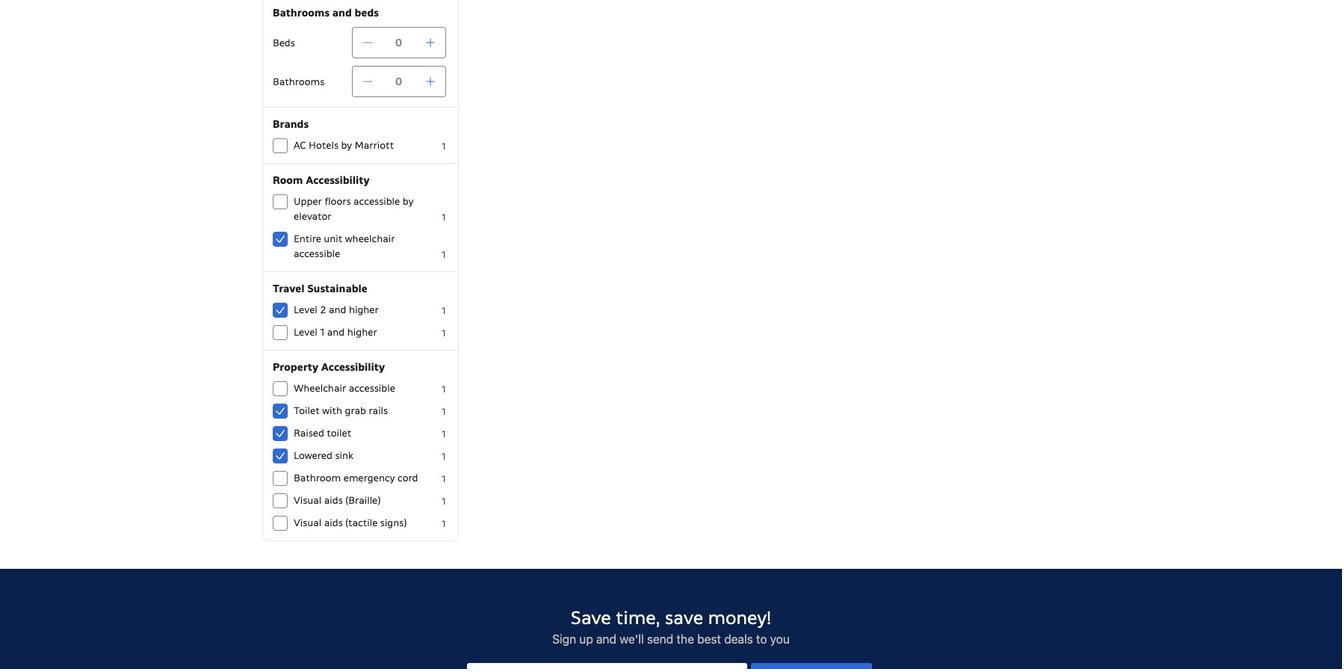 Task type: describe. For each thing, give the bounding box(es) containing it.
accessible inside entire unit wheelchair accessible
[[294, 248, 340, 260]]

save
[[665, 606, 704, 630]]

and left beds
[[333, 6, 352, 19]]

unit
[[324, 233, 343, 245]]

time,
[[616, 606, 661, 630]]

ac
[[294, 139, 306, 152]]

visual aids (tactile signs)
[[294, 517, 407, 529]]

aids for (tactile
[[324, 517, 343, 529]]

bathroom
[[294, 472, 341, 485]]

1 for bathroom emergency cord
[[442, 473, 446, 485]]

wheelchair
[[294, 382, 346, 395]]

1 for ac hotels by marriott
[[442, 141, 446, 152]]

brands
[[273, 117, 309, 131]]

Your email address email field
[[467, 663, 748, 669]]

level 1 and higher
[[294, 326, 377, 339]]

(tactile
[[346, 517, 378, 529]]

entire unit wheelchair accessible
[[294, 233, 395, 260]]

raised
[[294, 427, 324, 440]]

bathrooms for bathrooms and beds
[[273, 6, 330, 19]]

1 for lowered sink
[[442, 451, 446, 462]]

by inside upper floors accessible by elevator
[[403, 195, 414, 208]]

1 for entire unit wheelchair accessible
[[442, 249, 446, 260]]

and inside save time, save money! sign up and we'll send the best deals to you
[[597, 633, 617, 646]]

room
[[273, 173, 303, 187]]

lowered
[[294, 449, 333, 462]]

travel
[[273, 282, 305, 295]]

you
[[771, 633, 790, 646]]

accessible inside upper floors accessible by elevator
[[354, 195, 400, 208]]

accessibility for property accessibility
[[321, 360, 385, 374]]

with
[[322, 405, 342, 417]]

property
[[273, 360, 319, 374]]

toilet with grab rails
[[294, 405, 388, 417]]

higher for level 2 and higher
[[349, 304, 379, 316]]

aids for (braille)
[[324, 494, 343, 507]]

0 for beds
[[396, 36, 402, 49]]

cord
[[398, 472, 418, 485]]

bathroom emergency cord
[[294, 472, 418, 485]]

emergency
[[344, 472, 395, 485]]

raised toilet
[[294, 427, 352, 440]]

visual aids (braille)
[[294, 494, 381, 507]]

beds
[[355, 6, 379, 19]]

we'll
[[620, 633, 644, 646]]

1 for toilet with grab rails
[[442, 406, 446, 417]]

bathrooms for bathrooms
[[273, 75, 325, 88]]

beds
[[273, 36, 295, 49]]

up
[[580, 633, 594, 646]]

sustainable
[[307, 282, 368, 295]]

1 for visual aids (tactile signs)
[[442, 518, 446, 529]]

(braille)
[[346, 494, 381, 507]]

floors
[[325, 195, 351, 208]]

and down level 2 and higher
[[327, 326, 345, 339]]

entire
[[294, 233, 321, 245]]

1 for visual aids (braille)
[[442, 496, 446, 507]]

travel sustainable
[[273, 282, 368, 295]]



Task type: locate. For each thing, give the bounding box(es) containing it.
1
[[442, 141, 446, 152], [442, 212, 446, 223], [442, 249, 446, 260], [442, 305, 446, 316], [320, 326, 325, 339], [442, 328, 446, 339], [442, 384, 446, 395], [442, 406, 446, 417], [442, 428, 446, 440], [442, 451, 446, 462], [442, 473, 446, 485], [442, 496, 446, 507], [442, 518, 446, 529]]

accessibility
[[306, 173, 370, 187], [321, 360, 385, 374]]

1 vertical spatial 0
[[396, 75, 402, 88]]

save time, save money! sign up and we'll send the best deals to you
[[553, 606, 790, 646]]

higher
[[349, 304, 379, 316], [348, 326, 377, 339]]

0 vertical spatial bathrooms
[[273, 6, 330, 19]]

1 visual from the top
[[294, 494, 322, 507]]

2 vertical spatial accessible
[[349, 382, 395, 395]]

toilet
[[327, 427, 352, 440]]

0 horizontal spatial by
[[341, 139, 352, 152]]

1 vertical spatial accessibility
[[321, 360, 385, 374]]

level 2 and higher
[[294, 304, 379, 316]]

accessible down entire
[[294, 248, 340, 260]]

and right '2'
[[329, 304, 347, 316]]

by right hotels
[[341, 139, 352, 152]]

visual for visual aids (braille)
[[294, 494, 322, 507]]

sign
[[553, 633, 577, 646]]

1 0 from the top
[[396, 36, 402, 49]]

money!
[[708, 606, 772, 630]]

2 bathrooms from the top
[[273, 75, 325, 88]]

visual down visual aids (braille)
[[294, 517, 322, 529]]

property accessibility
[[273, 360, 385, 374]]

bathrooms up beds
[[273, 6, 330, 19]]

toilet
[[294, 405, 320, 417]]

the
[[677, 633, 695, 646]]

1 for raised toilet
[[442, 428, 446, 440]]

accessible up wheelchair
[[354, 195, 400, 208]]

upper floors accessible by elevator
[[294, 195, 414, 223]]

visual for visual aids (tactile signs)
[[294, 517, 322, 529]]

ac hotels by marriott
[[294, 139, 394, 152]]

to
[[757, 633, 768, 646]]

1 for level 1 and higher
[[442, 328, 446, 339]]

bathrooms and beds
[[273, 6, 379, 19]]

accessibility up floors
[[306, 173, 370, 187]]

1 vertical spatial higher
[[348, 326, 377, 339]]

0
[[396, 36, 402, 49], [396, 75, 402, 88]]

1 for level 2 and higher
[[442, 305, 446, 316]]

higher for level 1 and higher
[[348, 326, 377, 339]]

1 for upper floors accessible by elevator
[[442, 212, 446, 223]]

1 horizontal spatial by
[[403, 195, 414, 208]]

level for level 1 and higher
[[294, 326, 318, 339]]

1 aids from the top
[[324, 494, 343, 507]]

0 vertical spatial accessibility
[[306, 173, 370, 187]]

1 vertical spatial visual
[[294, 517, 322, 529]]

2 level from the top
[[294, 326, 318, 339]]

best
[[698, 633, 722, 646]]

level left '2'
[[294, 304, 318, 316]]

aids down visual aids (braille)
[[324, 517, 343, 529]]

elevator
[[294, 210, 332, 223]]

and
[[333, 6, 352, 19], [329, 304, 347, 316], [327, 326, 345, 339], [597, 633, 617, 646]]

sink
[[335, 449, 354, 462]]

aids down bathroom
[[324, 494, 343, 507]]

wheelchair accessible
[[294, 382, 395, 395]]

1 vertical spatial bathrooms
[[273, 75, 325, 88]]

2 visual from the top
[[294, 517, 322, 529]]

save
[[571, 606, 611, 630]]

2 aids from the top
[[324, 517, 343, 529]]

aids
[[324, 494, 343, 507], [324, 517, 343, 529]]

wheelchair
[[345, 233, 395, 245]]

1 level from the top
[[294, 304, 318, 316]]

0 vertical spatial aids
[[324, 494, 343, 507]]

0 vertical spatial accessible
[[354, 195, 400, 208]]

1 vertical spatial accessible
[[294, 248, 340, 260]]

1 for wheelchair accessible
[[442, 384, 446, 395]]

upper
[[294, 195, 322, 208]]

accessibility for room accessibility
[[306, 173, 370, 187]]

higher down sustainable at the left of page
[[349, 304, 379, 316]]

deals
[[725, 633, 754, 646]]

level for level 2 and higher
[[294, 304, 318, 316]]

grab
[[345, 405, 366, 417]]

bathrooms down beds
[[273, 75, 325, 88]]

visual down bathroom
[[294, 494, 322, 507]]

accessibility up wheelchair accessible
[[321, 360, 385, 374]]

rails
[[369, 405, 388, 417]]

0 vertical spatial by
[[341, 139, 352, 152]]

0 vertical spatial level
[[294, 304, 318, 316]]

lowered sink
[[294, 449, 354, 462]]

1 vertical spatial level
[[294, 326, 318, 339]]

level up property
[[294, 326, 318, 339]]

accessible up rails
[[349, 382, 395, 395]]

higher down level 2 and higher
[[348, 326, 377, 339]]

bathrooms
[[273, 6, 330, 19], [273, 75, 325, 88]]

accessible
[[354, 195, 400, 208], [294, 248, 340, 260], [349, 382, 395, 395]]

by right floors
[[403, 195, 414, 208]]

2 0 from the top
[[396, 75, 402, 88]]

send
[[647, 633, 674, 646]]

and right "up"
[[597, 633, 617, 646]]

level
[[294, 304, 318, 316], [294, 326, 318, 339]]

hotels
[[309, 139, 339, 152]]

2
[[320, 304, 326, 316]]

visual
[[294, 494, 322, 507], [294, 517, 322, 529]]

0 vertical spatial visual
[[294, 494, 322, 507]]

1 vertical spatial by
[[403, 195, 414, 208]]

0 vertical spatial higher
[[349, 304, 379, 316]]

marriott
[[355, 139, 394, 152]]

1 vertical spatial aids
[[324, 517, 343, 529]]

by
[[341, 139, 352, 152], [403, 195, 414, 208]]

room accessibility
[[273, 173, 370, 187]]

0 vertical spatial 0
[[396, 36, 402, 49]]

1 bathrooms from the top
[[273, 6, 330, 19]]

signs)
[[380, 517, 407, 529]]

0 for bathrooms
[[396, 75, 402, 88]]



Task type: vqa. For each thing, say whether or not it's contained in the screenshot.
the bottommost the Yes,
no



